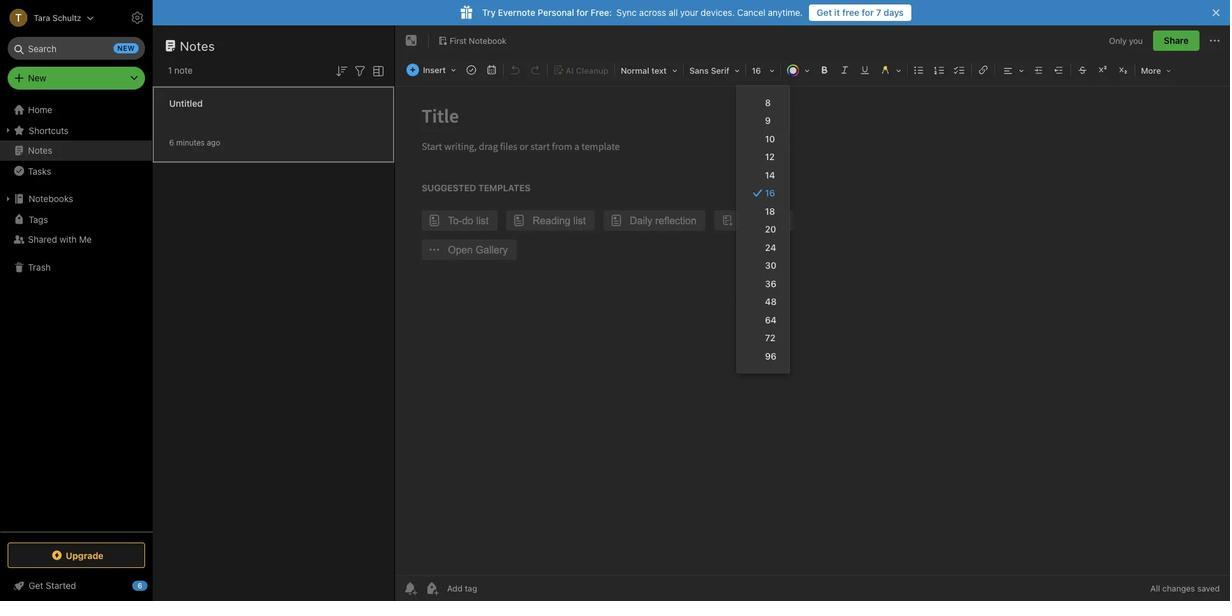 Task type: vqa. For each thing, say whether or not it's contained in the screenshot.
the right More actions Field
no



Task type: locate. For each thing, give the bounding box(es) containing it.
Font family field
[[685, 61, 744, 80]]

across
[[639, 7, 666, 18]]

days
[[884, 7, 904, 18]]

all
[[669, 7, 678, 18]]

6 left minutes
[[169, 138, 174, 147]]

tara
[[34, 13, 50, 23]]

subscript image
[[1114, 61, 1132, 79]]

add filters image
[[352, 63, 368, 79]]

Account field
[[0, 5, 94, 31]]

0 horizontal spatial 6
[[138, 582, 142, 591]]

Note Editor text field
[[395, 87, 1230, 576]]

12 link
[[737, 148, 789, 166]]

notebooks
[[29, 194, 73, 204]]

8 link
[[737, 94, 789, 112]]

for inside button
[[862, 7, 874, 18]]

36 link
[[737, 275, 789, 293]]

6 for 6 minutes ago
[[169, 138, 174, 147]]

for left 7
[[862, 7, 874, 18]]

get inside help and learning task checklist field
[[29, 581, 43, 592]]

checklist image
[[951, 61, 969, 79]]

outdent image
[[1050, 61, 1068, 79]]

notes up note
[[180, 38, 215, 53]]

notebooks link
[[0, 189, 152, 209]]

for left free:
[[577, 7, 588, 18]]

get left started
[[29, 581, 43, 592]]

note
[[174, 65, 193, 76]]

Font color field
[[782, 61, 814, 80]]

get
[[817, 7, 832, 18], [29, 581, 43, 592]]

trash link
[[0, 258, 152, 278]]

1 horizontal spatial 16
[[765, 188, 775, 198]]

expand note image
[[404, 33, 419, 48]]

24 link
[[737, 239, 789, 257]]

48 link
[[737, 293, 789, 311]]

underline image
[[856, 61, 874, 79]]

for
[[577, 7, 588, 18], [862, 7, 874, 18]]

1 horizontal spatial get
[[817, 7, 832, 18]]

6 left 'click to collapse' icon
[[138, 582, 142, 591]]

1
[[168, 65, 172, 76]]

get started
[[29, 581, 76, 592]]

6 inside help and learning task checklist field
[[138, 582, 142, 591]]

0 horizontal spatial for
[[577, 7, 588, 18]]

tree containing home
[[0, 100, 153, 532]]

Insert field
[[403, 61, 460, 79]]

insert link image
[[974, 61, 992, 79]]

1 horizontal spatial for
[[862, 7, 874, 18]]

all changes saved
[[1151, 584, 1220, 594]]

16 up "18"
[[765, 188, 775, 198]]

devices.
[[701, 7, 735, 18]]

strikethrough image
[[1074, 61, 1091, 79]]

1 vertical spatial 16
[[765, 188, 775, 198]]

trash
[[28, 262, 51, 273]]

get it free for 7 days
[[817, 7, 904, 18]]

10 link
[[737, 130, 789, 148]]

6
[[169, 138, 174, 147], [138, 582, 142, 591]]

notebook
[[469, 36, 507, 45]]

72
[[765, 333, 776, 343]]

1 note
[[168, 65, 193, 76]]

shared
[[28, 234, 57, 245]]

0 vertical spatial 6
[[169, 138, 174, 147]]

first notebook button
[[434, 32, 511, 50]]

indent image
[[1030, 61, 1048, 79]]

0 vertical spatial 16
[[752, 66, 761, 75]]

text
[[652, 66, 667, 75]]

bulleted list image
[[910, 61, 928, 79]]

0 vertical spatial get
[[817, 7, 832, 18]]

first
[[450, 36, 467, 45]]

superscript image
[[1094, 61, 1112, 79]]

click to collapse image
[[148, 578, 157, 593]]

1 for from the left
[[577, 7, 588, 18]]

numbered list image
[[931, 61, 948, 79]]

0 horizontal spatial 16
[[752, 66, 761, 75]]

all
[[1151, 584, 1160, 594]]

tree
[[0, 100, 153, 532]]

1 horizontal spatial 6
[[169, 138, 174, 147]]

notes
[[180, 38, 215, 53], [28, 145, 52, 156]]

1 vertical spatial 6
[[138, 582, 142, 591]]

sans
[[689, 66, 709, 75]]

tags
[[29, 214, 48, 225]]

upgrade button
[[8, 543, 145, 569]]

0 horizontal spatial get
[[29, 581, 43, 592]]

saved
[[1197, 584, 1220, 594]]

upgrade
[[66, 551, 104, 561]]

Search text field
[[17, 37, 136, 60]]

64 link
[[737, 311, 789, 329]]

tasks button
[[0, 161, 152, 181]]

Font size field
[[747, 61, 779, 80]]

new search field
[[17, 37, 139, 60]]

changes
[[1162, 584, 1195, 594]]

16
[[752, 66, 761, 75], [765, 188, 775, 198]]

14
[[765, 170, 775, 180]]

2 for from the left
[[862, 7, 874, 18]]

get inside button
[[817, 7, 832, 18]]

your
[[680, 7, 698, 18]]

schultz
[[52, 13, 81, 23]]

notes up tasks
[[28, 145, 52, 156]]

shared with me link
[[0, 230, 152, 250]]

6 for 6
[[138, 582, 142, 591]]

16 link
[[737, 184, 789, 202]]

anytime.
[[768, 7, 803, 18]]

add a reminder image
[[403, 581, 418, 597]]

0 vertical spatial notes
[[180, 38, 215, 53]]

16 up 8 link
[[752, 66, 761, 75]]

0 horizontal spatial notes
[[28, 145, 52, 156]]

tara schultz
[[34, 13, 81, 23]]

get left it
[[817, 7, 832, 18]]

1 vertical spatial get
[[29, 581, 43, 592]]

serif
[[711, 66, 729, 75]]

1 vertical spatial notes
[[28, 145, 52, 156]]

add tag image
[[424, 581, 440, 597]]

only you
[[1109, 36, 1143, 45]]

get it free for 7 days button
[[809, 4, 911, 21]]

16 inside 'dropdown list' menu
[[765, 188, 775, 198]]

dropdown list menu
[[737, 94, 789, 365]]



Task type: describe. For each thing, give the bounding box(es) containing it.
18
[[765, 206, 775, 217]]

10
[[765, 134, 775, 144]]

30
[[765, 260, 776, 271]]

Help and Learning task checklist field
[[0, 576, 153, 597]]

task image
[[462, 61, 480, 79]]

only
[[1109, 36, 1127, 45]]

untitled
[[169, 98, 203, 109]]

notes link
[[0, 141, 152, 161]]

evernote
[[498, 7, 535, 18]]

tasks
[[28, 166, 51, 176]]

share
[[1164, 35, 1189, 46]]

normal
[[621, 66, 649, 75]]

new button
[[8, 67, 145, 90]]

12
[[765, 152, 775, 162]]

expand notebooks image
[[3, 194, 13, 204]]

shortcuts
[[29, 125, 69, 136]]

calendar event image
[[483, 61, 501, 79]]

sync
[[616, 7, 637, 18]]

cancel
[[737, 7, 765, 18]]

you
[[1129, 36, 1143, 45]]

tags button
[[0, 209, 152, 230]]

me
[[79, 234, 92, 245]]

Add filters field
[[352, 62, 368, 79]]

8 9 10
[[765, 97, 775, 144]]

72 link
[[737, 329, 789, 347]]

24
[[765, 242, 776, 253]]

9
[[765, 115, 771, 126]]

14 link
[[737, 166, 789, 184]]

it
[[834, 7, 840, 18]]

started
[[46, 581, 76, 592]]

8
[[765, 97, 771, 108]]

36
[[765, 279, 776, 289]]

Alignment field
[[997, 61, 1028, 80]]

Add tag field
[[446, 584, 541, 594]]

ago
[[207, 138, 220, 147]]

home link
[[0, 100, 153, 120]]

for for free:
[[577, 7, 588, 18]]

1 horizontal spatial notes
[[180, 38, 215, 53]]

new
[[28, 73, 46, 83]]

minutes
[[176, 138, 205, 147]]

Heading level field
[[616, 61, 682, 80]]

share button
[[1153, 31, 1200, 51]]

free:
[[591, 7, 612, 18]]

get for get started
[[29, 581, 43, 592]]

first notebook
[[450, 36, 507, 45]]

try evernote personal for free: sync across all your devices. cancel anytime.
[[482, 7, 803, 18]]

More actions field
[[1207, 31, 1223, 51]]

9 link
[[737, 112, 789, 130]]

sans serif
[[689, 66, 729, 75]]

16 inside font size field
[[752, 66, 761, 75]]

64
[[765, 315, 777, 325]]

more
[[1141, 66, 1161, 75]]

insert
[[423, 65, 446, 75]]

Sort options field
[[334, 62, 349, 79]]

get for get it free for 7 days
[[817, 7, 832, 18]]

View options field
[[368, 62, 386, 79]]

note window element
[[395, 25, 1230, 602]]

personal
[[538, 7, 574, 18]]

more actions image
[[1207, 33, 1223, 48]]

30 link
[[737, 257, 789, 275]]

6 minutes ago
[[169, 138, 220, 147]]

More field
[[1137, 61, 1176, 80]]

shortcuts button
[[0, 120, 152, 141]]

shared with me
[[28, 234, 92, 245]]

96 link
[[737, 347, 789, 365]]

with
[[59, 234, 77, 245]]

normal text
[[621, 66, 667, 75]]

home
[[28, 105, 52, 115]]

18 link
[[737, 202, 789, 220]]

48
[[765, 297, 777, 307]]

20 link
[[737, 220, 789, 239]]

20
[[765, 224, 776, 235]]

for for 7
[[862, 7, 874, 18]]

notes inside tree
[[28, 145, 52, 156]]

italic image
[[836, 61, 854, 79]]

new
[[117, 44, 135, 52]]

try
[[482, 7, 496, 18]]

free
[[842, 7, 860, 18]]

settings image
[[130, 10, 145, 25]]

Highlight field
[[875, 61, 906, 80]]

bold image
[[815, 61, 833, 79]]

96
[[765, 351, 777, 362]]

7
[[876, 7, 881, 18]]



